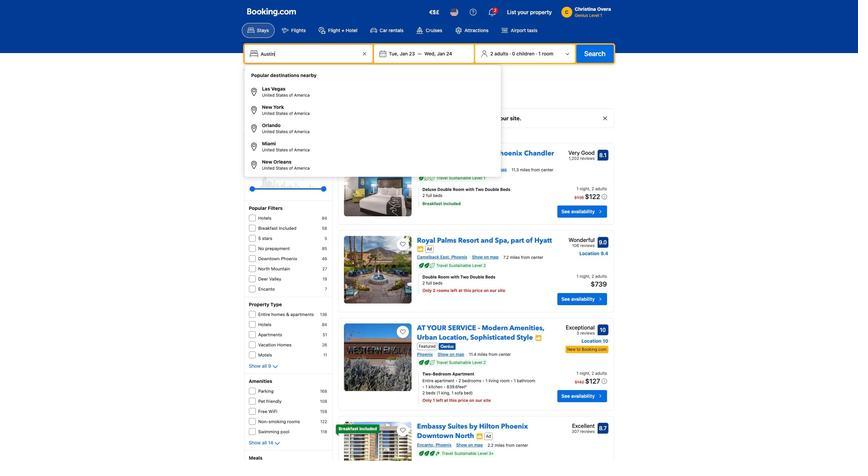 Task type: locate. For each thing, give the bounding box(es) containing it.
at your service - modern amenities, urban location, sophisticated style image
[[344, 324, 412, 392]]

wonderful element
[[569, 236, 595, 244]]

0 vertical spatial group
[[247, 83, 498, 174]]

list box
[[247, 68, 498, 174]]

this property is part of our preferred partner program. it's committed to providing excellent service and good value. it'll pay us a higher commission if you make a booking. image
[[417, 246, 424, 253], [535, 335, 542, 342], [476, 433, 483, 440], [476, 433, 483, 440]]

1 horizontal spatial this property is part of our preferred partner program. it's committed to providing excellent service and good value. it'll pay us a higher commission if you make a booking. image
[[535, 335, 542, 342]]

your account menu christina overa genius level 1 element
[[562, 3, 614, 19]]

group
[[247, 83, 498, 174], [252, 184, 324, 195]]

Where are you going? field
[[258, 48, 361, 60]]

genius discounts available at this property. image
[[439, 343, 456, 350], [439, 343, 456, 350]]

excellent element
[[572, 422, 595, 431]]

this property is part of our preferred partner program. it's committed to providing excellent service and good value. it'll pay us a higher commission if you make a booking. image
[[417, 246, 424, 253], [535, 335, 542, 342]]

la quinta by wyndham phoenix chandler image
[[344, 149, 412, 217]]

0 vertical spatial this property is part of our preferred partner program. it's committed to providing excellent service and good value. it'll pay us a higher commission if you make a booking. image
[[417, 246, 424, 253]]

embassy suites by hilton phoenix downtown north image
[[344, 422, 412, 462]]

scored 8.1 element
[[598, 150, 609, 161]]



Task type: describe. For each thing, give the bounding box(es) containing it.
very good element
[[569, 149, 595, 157]]

0 horizontal spatial this property is part of our preferred partner program. it's committed to providing excellent service and good value. it'll pay us a higher commission if you make a booking. image
[[417, 246, 424, 253]]

search results updated. phoenix: 180 properties found. element
[[338, 79, 614, 88]]

royal palms resort and spa, part of hyatt image
[[344, 236, 412, 304]]

scored 8.7 element
[[598, 423, 609, 434]]

exceptional element
[[566, 324, 595, 332]]

scored 10 element
[[598, 325, 609, 336]]

booking.com image
[[247, 8, 296, 16]]

scored 9.0 element
[[598, 237, 609, 248]]

1 vertical spatial this property is part of our preferred partner program. it's committed to providing excellent service and good value. it'll pay us a higher commission if you make a booking. image
[[535, 335, 542, 342]]

1 vertical spatial group
[[252, 184, 324, 195]]



Task type: vqa. For each thing, say whether or not it's contained in the screenshot.
guidelines
no



